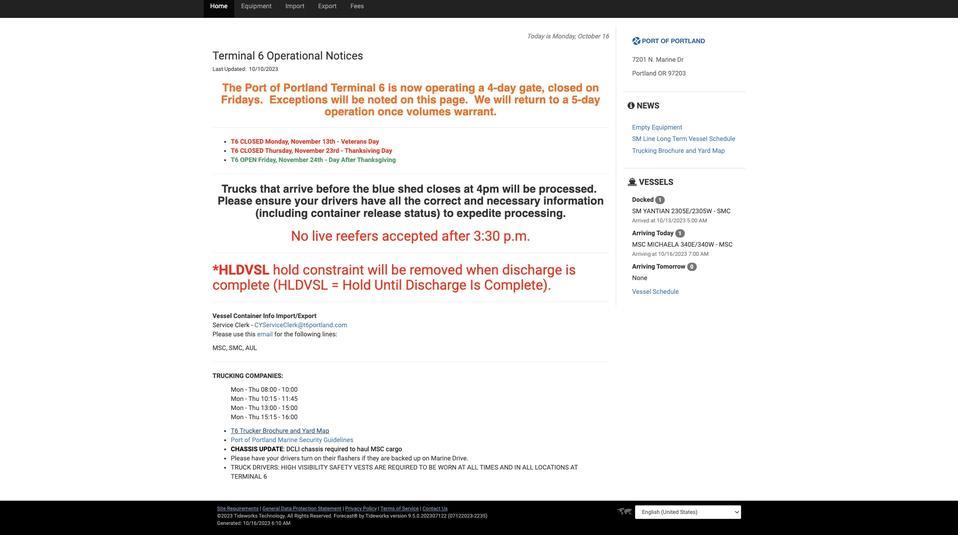 Task type: describe. For each thing, give the bounding box(es) containing it.
16:00
[[282, 413, 298, 421]]

is inside the hold constraint will be removed when discharge is complete (hldvsl = hold until discharge is complete).
[[566, 262, 576, 278]]

13th
[[322, 138, 336, 145]]

schedule inside empty equipment sm line long term vessel schedule trucking brochure and yard map
[[710, 135, 736, 143]]

forecast®
[[334, 513, 358, 519]]

1 vertical spatial november
[[295, 147, 325, 154]]

terminal
[[231, 473, 262, 480]]

2 horizontal spatial day
[[382, 147, 393, 154]]

general data protection statement link
[[263, 506, 342, 512]]

2 horizontal spatial msc
[[720, 241, 733, 248]]

- left 15:00
[[279, 404, 280, 412]]

worn
[[438, 464, 457, 471]]

volumes
[[407, 105, 451, 118]]

drive.
[[453, 455, 469, 462]]

1 inside docked 1 sm yantian 2305e / 2305w - smc arrived at 10/13/2023 5:00 am
[[659, 197, 662, 203]]

today inside arriving today 1 msc michaela 340e / 340w - msc arriving at 10/16/2023 7:00 am
[[657, 229, 674, 237]]

10/16/2023 inside arriving today 1 msc michaela 340e / 340w - msc arriving at 10/16/2023 7:00 am
[[659, 251, 688, 257]]

ship image
[[628, 178, 638, 186]]

vessel container info import/export service clerk - cyserviceclerk@t6portland.com please use this email for the following lines:
[[213, 312, 348, 338]]

safety
[[330, 464, 353, 471]]

privacy policy link
[[346, 506, 377, 512]]

2 t6 from the top
[[231, 147, 239, 154]]

chassis
[[302, 446, 324, 453]]

- left 10:00
[[279, 386, 280, 393]]

if
[[362, 455, 366, 462]]

line
[[644, 135, 656, 143]]

23rd
[[326, 147, 339, 154]]

your inside t6 trucker brochure and yard map port of portland marine security guidelines chassis update : dcli chassis required to haul msc cargo please have your drivers turn on their flashers if they are backed up on marine drive. truck drivers: high visibility safety vests are required to be worn at all times and in all locations at terminal 6
[[267, 455, 279, 462]]

on right up
[[423, 455, 430, 462]]

email
[[257, 331, 273, 338]]

lines:
[[323, 331, 337, 338]]

sm for yantian
[[633, 207, 642, 215]]

reserved.
[[310, 513, 333, 519]]

1 horizontal spatial marine
[[431, 455, 451, 462]]

am inside site requirements | general data protection statement | privacy policy | terms of service | contact us ©2023 tideworks technology. all rights reserved. forecast® by tideworks version 9.5.0.202307122 (07122023-2235) generated: 10/16/2023 6:10 am
[[283, 521, 291, 526]]

at inside docked 1 sm yantian 2305e / 2305w - smc arrived at 10/13/2023 5:00 am
[[651, 218, 656, 224]]

general
[[263, 506, 280, 512]]

0 vertical spatial november
[[291, 138, 321, 145]]

after
[[341, 156, 356, 163]]

3 mon from the top
[[231, 404, 244, 412]]

export button
[[312, 0, 344, 17]]

are
[[375, 464, 387, 471]]

privacy
[[346, 506, 362, 512]]

4 | from the left
[[420, 506, 422, 512]]

hold
[[273, 262, 300, 278]]

4 thu from the top
[[249, 413, 260, 421]]

1 vertical spatial marine
[[278, 436, 298, 444]]

7201 n. marine dr
[[633, 56, 684, 63]]

0 vertical spatial is
[[546, 33, 551, 40]]

arrived
[[633, 218, 650, 224]]

6 inside t6 trucker brochure and yard map port of portland marine security guidelines chassis update : dcli chassis required to haul msc cargo please have your drivers turn on their flashers if they are backed up on marine drive. truck drivers: high visibility safety vests are required to be worn at all times and in all locations at terminal 6
[[264, 473, 267, 480]]

tideworks
[[366, 513, 389, 519]]

locations
[[535, 464, 569, 471]]

- left the 16:00
[[279, 413, 280, 421]]

info circle image
[[628, 102, 635, 110]]

- right 13th
[[337, 138, 340, 145]]

- inside docked 1 sm yantian 2305e / 2305w - smc arrived at 10/13/2023 5:00 am
[[714, 207, 716, 215]]

9.5.0.202307122
[[408, 513, 447, 519]]

0 horizontal spatial today
[[527, 33, 545, 40]]

backed
[[392, 455, 412, 462]]

of inside t6 trucker brochure and yard map port of portland marine security guidelines chassis update : dcli chassis required to haul msc cargo please have your drivers turn on their flashers if they are backed up on marine drive. truck drivers: high visibility safety vests are required to be worn at all times and in all locations at terminal 6
[[245, 436, 251, 444]]

following
[[295, 331, 321, 338]]

0 horizontal spatial day
[[498, 81, 517, 94]]

1 at from the left
[[458, 464, 466, 471]]

operation
[[325, 105, 375, 118]]

of inside site requirements | general data protection statement | privacy policy | terms of service | contact us ©2023 tideworks technology. all rights reserved. forecast® by tideworks version 9.5.0.202307122 (07122023-2235) generated: 10/16/2023 6:10 am
[[396, 506, 401, 512]]

be inside the hold constraint will be removed when discharge is complete (hldvsl = hold until discharge is complete).
[[392, 262, 407, 278]]

fees button
[[344, 0, 371, 17]]

once
[[378, 105, 404, 118]]

operating
[[426, 81, 476, 94]]

container
[[311, 207, 361, 220]]

vessel inside empty equipment sm line long term vessel schedule trucking brochure and yard map
[[689, 135, 708, 143]]

empty equipment link
[[633, 124, 683, 131]]

4-
[[488, 81, 498, 94]]

statement
[[318, 506, 342, 512]]

truck
[[231, 464, 251, 471]]

drivers inside t6 trucker brochure and yard map port of portland marine security guidelines chassis update : dcli chassis required to haul msc cargo please have your drivers turn on their flashers if they are backed up on marine drive. truck drivers: high visibility safety vests are required to be worn at all times and in all locations at terminal 6
[[281, 455, 300, 462]]

will right exceptions
[[331, 93, 349, 106]]

this inside the port of portland terminal 6 is now operating a 4-day gate, closed on fridays .  exceptions will be noted on this page.  we will return to a 5-day operation once volumes warrant.
[[417, 93, 437, 106]]

portland or 97203
[[633, 70, 687, 77]]

vessel for vessel schedule
[[633, 288, 652, 295]]

- left 10:15
[[245, 395, 247, 402]]

of inside the port of portland terminal 6 is now operating a 4-day gate, closed on fridays .  exceptions will be noted on this page.  we will return to a 5-day operation once volumes warrant.
[[270, 81, 280, 94]]

term
[[673, 135, 688, 143]]

necessary
[[487, 195, 541, 208]]

equipment inside empty equipment sm line long term vessel schedule trucking brochure and yard map
[[652, 124, 683, 131]]

:
[[283, 446, 285, 453]]

smc,
[[229, 344, 244, 352]]

1 closed from the top
[[240, 138, 264, 145]]

- down trucking companies:
[[245, 386, 247, 393]]

dr
[[678, 56, 684, 63]]

use
[[233, 331, 244, 338]]

export
[[318, 2, 337, 10]]

1 horizontal spatial a
[[563, 93, 569, 106]]

port of portland marine security guidelines link
[[231, 436, 354, 444]]

4pm
[[477, 183, 500, 195]]

brochure inside empty equipment sm line long term vessel schedule trucking brochure and yard map
[[659, 147, 685, 154]]

- up trucker
[[245, 413, 247, 421]]

on right noted
[[401, 93, 414, 106]]

/ inside docked 1 sm yantian 2305e / 2305w - smc arrived at 10/13/2023 5:00 am
[[690, 207, 693, 215]]

msc,
[[213, 344, 228, 352]]

arriving for tomorrow
[[633, 263, 656, 270]]

before
[[316, 183, 350, 195]]

please inside vessel container info import/export service clerk - cyserviceclerk@t6portland.com please use this email for the following lines:
[[213, 331, 232, 338]]

requirements
[[227, 506, 259, 512]]

to
[[419, 464, 427, 471]]

trucker
[[240, 427, 261, 435]]

am inside arriving today 1 msc michaela 340e / 340w - msc arriving at 10/16/2023 7:00 am
[[701, 251, 709, 257]]

thursday,
[[265, 147, 293, 154]]

none
[[633, 274, 648, 282]]

service inside vessel container info import/export service clerk - cyserviceclerk@t6portland.com please use this email for the following lines:
[[213, 321, 234, 329]]

to inside t6 trucker brochure and yard map port of portland marine security guidelines chassis update : dcli chassis required to haul msc cargo please have your drivers turn on their flashers if they are backed up on marine drive. truck drivers: high visibility safety vests are required to be worn at all times and in all locations at terminal 6
[[350, 446, 356, 453]]

drivers:
[[253, 464, 280, 471]]

7:00
[[689, 251, 700, 257]]

will inside 'trucks that arrive before the blue shed closes at 4pm will be processed. please ensure your drivers have all the correct and necessary information (including container release status) to expedite processing.'
[[503, 183, 520, 195]]

6 inside terminal 6 operational notices last updated:  10/10/2023
[[258, 49, 264, 62]]

please inside 'trucks that arrive before the blue shed closes at 4pm will be processed. please ensure your drivers have all the correct and necessary information (including container release status) to expedite processing.'
[[218, 195, 253, 208]]

2 vertical spatial november
[[279, 156, 309, 163]]

2 thu from the top
[[249, 395, 260, 402]]

3 | from the left
[[378, 506, 380, 512]]

2 horizontal spatial marine
[[657, 56, 676, 63]]

10:00
[[282, 386, 298, 393]]

equipment inside popup button
[[241, 2, 272, 10]]

generated:
[[217, 521, 242, 526]]

1 horizontal spatial the
[[353, 183, 370, 195]]

0 horizontal spatial day
[[329, 156, 340, 163]]

be inside the port of portland terminal 6 is now operating a 4-day gate, closed on fridays .  exceptions will be noted on this page.  we will return to a 5-day operation once volumes warrant.
[[352, 93, 365, 106]]

1 all from the left
[[468, 464, 479, 471]]

guidelines
[[324, 436, 354, 444]]

import/export
[[276, 312, 317, 320]]

policy
[[363, 506, 377, 512]]

08:00
[[261, 386, 277, 393]]

5-
[[572, 93, 582, 106]]

on right 5-
[[586, 81, 600, 94]]

340w
[[698, 241, 715, 248]]

vessel for vessel container info import/export service clerk - cyserviceclerk@t6portland.com please use this email for the following lines:
[[213, 312, 232, 320]]

2 at from the left
[[571, 464, 578, 471]]

1 horizontal spatial day
[[369, 138, 379, 145]]

3 thu from the top
[[249, 404, 260, 412]]

2235)
[[475, 513, 488, 519]]

1 horizontal spatial day
[[582, 93, 601, 106]]

ensure
[[256, 195, 292, 208]]

complete).
[[485, 277, 552, 293]]

import
[[286, 2, 305, 10]]

t6 trucker brochure and yard map link
[[231, 427, 329, 435]]

protection
[[293, 506, 317, 512]]

removed
[[410, 262, 463, 278]]

11:45
[[282, 395, 298, 402]]

fridays
[[221, 93, 260, 106]]

required
[[388, 464, 418, 471]]

15:00
[[282, 404, 298, 412]]

up
[[414, 455, 421, 462]]

the port of portland terminal 6 is now operating a 4-day gate, closed on fridays .  exceptions will be noted on this page.  we will return to a 5-day operation once volumes warrant.
[[221, 81, 601, 118]]

at inside 'trucks that arrive before the blue shed closes at 4pm will be processed. please ensure your drivers have all the correct and necessary information (including container release status) to expedite processing.'
[[464, 183, 474, 195]]

2 closed from the top
[[240, 147, 264, 154]]



Task type: vqa. For each thing, say whether or not it's contained in the screenshot.
"signed"
no



Task type: locate. For each thing, give the bounding box(es) containing it.
2 | from the left
[[343, 506, 344, 512]]

terminal inside the port of portland terminal 6 is now operating a 4-day gate, closed on fridays .  exceptions will be noted on this page.  we will return to a 5-day operation once volumes warrant.
[[331, 81, 376, 94]]

2 vertical spatial day
[[329, 156, 340, 163]]

marine
[[657, 56, 676, 63], [278, 436, 298, 444], [431, 455, 451, 462]]

2 vertical spatial and
[[290, 427, 301, 435]]

| up tideworks
[[378, 506, 380, 512]]

10/16/2023 up tomorrow
[[659, 251, 688, 257]]

0 vertical spatial equipment
[[241, 2, 272, 10]]

at down 'michaela'
[[653, 251, 657, 257]]

0 horizontal spatial the
[[284, 331, 293, 338]]

flashers
[[338, 455, 360, 462]]

sm inside docked 1 sm yantian 2305e / 2305w - smc arrived at 10/13/2023 5:00 am
[[633, 207, 642, 215]]

portland inside t6 trucker brochure and yard map port of portland marine security guidelines chassis update : dcli chassis required to haul msc cargo please have your drivers turn on their flashers if they are backed up on marine drive. truck drivers: high visibility safety vests are required to be worn at all times and in all locations at terminal 6
[[252, 436, 276, 444]]

michaela
[[648, 241, 680, 248]]

yard up security
[[302, 427, 315, 435]]

0 vertical spatial brochure
[[659, 147, 685, 154]]

hold
[[343, 277, 371, 293]]

and inside 'trucks that arrive before the blue shed closes at 4pm will be processed. please ensure your drivers have all the correct and necessary information (including container release status) to expedite processing.'
[[464, 195, 484, 208]]

the right 'for'
[[284, 331, 293, 338]]

-
[[337, 138, 340, 145], [341, 147, 344, 154], [325, 156, 327, 163], [714, 207, 716, 215], [716, 241, 718, 248], [251, 321, 253, 329], [245, 386, 247, 393], [279, 386, 280, 393], [245, 395, 247, 402], [279, 395, 280, 402], [245, 404, 247, 412], [279, 404, 280, 412], [245, 413, 247, 421], [279, 413, 280, 421]]

the left "blue"
[[353, 183, 370, 195]]

terminal inside terminal 6 operational notices last updated:  10/10/2023
[[213, 49, 255, 62]]

and up the port of portland marine security guidelines link
[[290, 427, 301, 435]]

0 horizontal spatial port
[[231, 436, 243, 444]]

marine up worn
[[431, 455, 451, 462]]

thu up trucker
[[249, 413, 260, 421]]

1 vertical spatial monday,
[[265, 138, 290, 145]]

a left "4-"
[[479, 81, 485, 94]]

0 horizontal spatial service
[[213, 321, 234, 329]]

- left 11:45
[[279, 395, 280, 402]]

of up version
[[396, 506, 401, 512]]

1 horizontal spatial this
[[417, 93, 437, 106]]

1 vertical spatial brochure
[[263, 427, 289, 435]]

map inside t6 trucker brochure and yard map port of portland marine security guidelines chassis update : dcli chassis required to haul msc cargo please have your drivers turn on their flashers if they are backed up on marine drive. truck drivers: high visibility safety vests are required to be worn at all times and in all locations at terminal 6
[[317, 427, 329, 435]]

accepted
[[382, 228, 439, 244]]

3 t6 from the top
[[231, 156, 239, 163]]

of down trucker
[[245, 436, 251, 444]]

1 vertical spatial 1
[[679, 230, 682, 237]]

yard inside empty equipment sm line long term vessel schedule trucking brochure and yard map
[[698, 147, 711, 154]]

terminal up last on the top of page
[[213, 49, 255, 62]]

1 horizontal spatial of
[[270, 81, 280, 94]]

10/16/2023 inside site requirements | general data protection statement | privacy policy | terms of service | contact us ©2023 tideworks technology. all rights reserved. forecast® by tideworks version 9.5.0.202307122 (07122023-2235) generated: 10/16/2023 6:10 am
[[243, 521, 271, 526]]

this inside vessel container info import/export service clerk - cyserviceclerk@t6portland.com please use this email for the following lines:
[[245, 331, 256, 338]]

2 horizontal spatial vessel
[[689, 135, 708, 143]]

1 horizontal spatial have
[[361, 195, 386, 208]]

- left smc
[[714, 207, 716, 215]]

1 horizontal spatial port
[[245, 81, 267, 94]]

t6 inside t6 trucker brochure and yard map port of portland marine security guidelines chassis update : dcli chassis required to haul msc cargo please have your drivers turn on their flashers if they are backed up on marine drive. truck drivers: high visibility safety vests are required to be worn at all times and in all locations at terminal 6
[[231, 427, 238, 435]]

thu left the 13:00
[[249, 404, 260, 412]]

day down the 23rd
[[329, 156, 340, 163]]

2305w
[[693, 207, 713, 215]]

live
[[312, 228, 333, 244]]

dcli
[[287, 446, 300, 453]]

1 vertical spatial this
[[245, 331, 256, 338]]

1 horizontal spatial terminal
[[331, 81, 376, 94]]

0 horizontal spatial portland
[[252, 436, 276, 444]]

portland down terminal 6 operational notices last updated:  10/10/2023
[[283, 81, 328, 94]]

1 vertical spatial of
[[245, 436, 251, 444]]

vessel left container
[[213, 312, 232, 320]]

t6
[[231, 138, 239, 145], [231, 147, 239, 154], [231, 156, 239, 163], [231, 427, 238, 435]]

is inside the port of portland terminal 6 is now operating a 4-day gate, closed on fridays .  exceptions will be noted on this page.  we will return to a 5-day operation once volumes warrant.
[[388, 81, 398, 94]]

brochure inside t6 trucker brochure and yard map port of portland marine security guidelines chassis update : dcli chassis required to haul msc cargo please have your drivers turn on their flashers if they are backed up on marine drive. truck drivers: high visibility safety vests are required to be worn at all times and in all locations at terminal 6
[[263, 427, 289, 435]]

arriving for today
[[633, 229, 656, 237]]

0 horizontal spatial your
[[267, 455, 279, 462]]

msc right 340w
[[720, 241, 733, 248]]

1 horizontal spatial monday,
[[553, 33, 576, 40]]

1 up the 340e
[[679, 230, 682, 237]]

email link
[[257, 331, 273, 338]]

am down all
[[283, 521, 291, 526]]

5:00
[[688, 218, 698, 224]]

mon
[[231, 386, 244, 393], [231, 395, 244, 402], [231, 404, 244, 412], [231, 413, 244, 421]]

reefers
[[336, 228, 379, 244]]

will inside the hold constraint will be removed when discharge is complete (hldvsl = hold until discharge is complete).
[[368, 262, 388, 278]]

will right we
[[494, 93, 512, 106]]

of
[[270, 81, 280, 94], [245, 436, 251, 444], [396, 506, 401, 512]]

info
[[263, 312, 275, 320]]

drivers inside 'trucks that arrive before the blue shed closes at 4pm will be processed. please ensure your drivers have all the correct and necessary information (including container release status) to expedite processing.'
[[322, 195, 358, 208]]

1 horizontal spatial vessel
[[633, 288, 652, 295]]

0 vertical spatial be
[[352, 93, 365, 106]]

please left that
[[218, 195, 253, 208]]

vessel schedule
[[633, 288, 679, 295]]

1 vertical spatial closed
[[240, 147, 264, 154]]

sm
[[633, 135, 642, 143], [633, 207, 642, 215]]

1 horizontal spatial msc
[[633, 241, 646, 248]]

is right "discharge"
[[566, 262, 576, 278]]

2 vertical spatial at
[[653, 251, 657, 257]]

marine up or
[[657, 56, 676, 63]]

1 horizontal spatial to
[[444, 207, 454, 220]]

1 vertical spatial day
[[382, 147, 393, 154]]

0 vertical spatial at
[[464, 183, 474, 195]]

at right locations
[[571, 464, 578, 471]]

6 up once
[[379, 81, 385, 94]]

warrant.
[[454, 105, 497, 118]]

the
[[222, 81, 242, 94]]

portland
[[633, 70, 657, 77], [283, 81, 328, 94], [252, 436, 276, 444]]

status)
[[405, 207, 441, 220]]

have inside t6 trucker brochure and yard map port of portland marine security guidelines chassis update : dcli chassis required to haul msc cargo please have your drivers turn on their flashers if they are backed up on marine drive. truck drivers: high visibility safety vests are required to be worn at all times and in all locations at terminal 6
[[252, 455, 265, 462]]

15:15
[[261, 413, 277, 421]]

until
[[375, 277, 402, 293]]

cyserviceclerk@t6portland.com link
[[255, 321, 348, 329]]

to inside the port of portland terminal 6 is now operating a 4-day gate, closed on fridays .  exceptions will be noted on this page.  we will return to a 5-day operation once volumes warrant.
[[550, 93, 560, 106]]

and inside t6 trucker brochure and yard map port of portland marine security guidelines chassis update : dcli chassis required to haul msc cargo please have your drivers turn on their flashers if they are backed up on marine drive. truck drivers: high visibility safety vests are required to be worn at all times and in all locations at terminal 6
[[290, 427, 301, 435]]

7201
[[633, 56, 647, 63]]

- left the 13:00
[[245, 404, 247, 412]]

4 t6 from the top
[[231, 427, 238, 435]]

0 horizontal spatial /
[[690, 207, 693, 215]]

on up visibility
[[315, 455, 322, 462]]

port down 10/10/2023
[[245, 81, 267, 94]]

0 vertical spatial marine
[[657, 56, 676, 63]]

2 horizontal spatial be
[[523, 183, 536, 195]]

be down accepted
[[392, 262, 407, 278]]

0 horizontal spatial schedule
[[653, 288, 679, 295]]

november
[[291, 138, 321, 145], [295, 147, 325, 154], [279, 156, 309, 163]]

2 vertical spatial please
[[231, 455, 250, 462]]

- right 24th
[[325, 156, 327, 163]]

1 vertical spatial yard
[[302, 427, 315, 435]]

2 vertical spatial vessel
[[213, 312, 232, 320]]

vests
[[354, 464, 373, 471]]

empty
[[633, 124, 651, 131]]

monday, inside t6 closed monday, november 13th - veterans day t6 closed thursday, november 23rd - thanksiving day t6 open friday, november 24th - day after thanksgiving
[[265, 138, 290, 145]]

msc up they
[[371, 446, 385, 453]]

all down the drive.
[[468, 464, 479, 471]]

high
[[281, 464, 296, 471]]

0 vertical spatial /
[[690, 207, 693, 215]]

/ up 5:00
[[690, 207, 693, 215]]

msc down "arrived"
[[633, 241, 646, 248]]

october
[[578, 33, 601, 40]]

6 down drivers:
[[264, 473, 267, 480]]

service inside site requirements | general data protection statement | privacy policy | terms of service | contact us ©2023 tideworks technology. all rights reserved. forecast® by tideworks version 9.5.0.202307122 (07122023-2235) generated: 10/16/2023 6:10 am
[[402, 506, 419, 512]]

the inside vessel container info import/export service clerk - cyserviceclerk@t6portland.com please use this email for the following lines:
[[284, 331, 293, 338]]

drivers up high
[[281, 455, 300, 462]]

map up security
[[317, 427, 329, 435]]

schedule down arriving tomorrow 0 none
[[653, 288, 679, 295]]

equipment right home
[[241, 2, 272, 10]]

please inside t6 trucker brochure and yard map port of portland marine security guidelines chassis update : dcli chassis required to haul msc cargo please have your drivers turn on their flashers if they are backed up on marine drive. truck drivers: high visibility safety vests are required to be worn at all times and in all locations at terminal 6
[[231, 455, 250, 462]]

please up truck
[[231, 455, 250, 462]]

will right 4pm
[[503, 183, 520, 195]]

1 vertical spatial please
[[213, 331, 232, 338]]

sm left line
[[633, 135, 642, 143]]

1 horizontal spatial service
[[402, 506, 419, 512]]

2 horizontal spatial portland
[[633, 70, 657, 77]]

- right 340w
[[716, 241, 718, 248]]

1 vertical spatial terminal
[[331, 81, 376, 94]]

1 horizontal spatial your
[[295, 195, 319, 208]]

empty equipment sm line long term vessel schedule trucking brochure and yard map
[[633, 124, 736, 154]]

| up 9.5.0.202307122
[[420, 506, 422, 512]]

3 arriving from the top
[[633, 263, 656, 270]]

arriving up "none" at the bottom of the page
[[633, 263, 656, 270]]

have left all
[[361, 195, 386, 208]]

trucks that arrive before the blue shed closes at 4pm will be processed. please ensure your drivers have all the correct and necessary information (including container release status) to expedite processing.
[[218, 183, 604, 220]]

this
[[417, 93, 437, 106], [245, 331, 256, 338]]

1 vertical spatial today
[[657, 229, 674, 237]]

0 horizontal spatial and
[[290, 427, 301, 435]]

1 vertical spatial sm
[[633, 207, 642, 215]]

0 horizontal spatial of
[[245, 436, 251, 444]]

0 horizontal spatial a
[[479, 81, 485, 94]]

*hldvsl
[[213, 262, 270, 278]]

today is monday, october 16
[[527, 33, 609, 40]]

0 vertical spatial day
[[369, 138, 379, 145]]

be
[[352, 93, 365, 106], [523, 183, 536, 195], [392, 262, 407, 278]]

1 horizontal spatial yard
[[698, 147, 711, 154]]

and down sm line long term vessel schedule link
[[686, 147, 697, 154]]

monday, left the october
[[553, 33, 576, 40]]

day
[[369, 138, 379, 145], [382, 147, 393, 154], [329, 156, 340, 163]]

10/16/2023 down technology.
[[243, 521, 271, 526]]

0 horizontal spatial msc
[[371, 446, 385, 453]]

0 horizontal spatial is
[[388, 81, 398, 94]]

and
[[686, 147, 697, 154], [464, 195, 484, 208], [290, 427, 301, 435]]

1 inside arriving today 1 msc michaela 340e / 340w - msc arriving at 10/16/2023 7:00 am
[[679, 230, 682, 237]]

service up version
[[402, 506, 419, 512]]

0 horizontal spatial at
[[458, 464, 466, 471]]

and inside empty equipment sm line long term vessel schedule trucking brochure and yard map
[[686, 147, 697, 154]]

site requirements | general data protection statement | privacy policy | terms of service | contact us ©2023 tideworks technology. all rights reserved. forecast® by tideworks version 9.5.0.202307122 (07122023-2235) generated: 10/16/2023 6:10 am
[[217, 506, 488, 526]]

- right the 23rd
[[341, 147, 344, 154]]

trucking
[[633, 147, 657, 154]]

thanksiving
[[345, 147, 380, 154]]

2 vertical spatial marine
[[431, 455, 451, 462]]

- right clerk
[[251, 321, 253, 329]]

0 vertical spatial have
[[361, 195, 386, 208]]

drivers
[[322, 195, 358, 208], [281, 455, 300, 462]]

2 vertical spatial to
[[350, 446, 356, 453]]

monday, for october
[[553, 33, 576, 40]]

1 horizontal spatial all
[[523, 464, 534, 471]]

a left 5-
[[563, 93, 569, 106]]

24th
[[310, 156, 323, 163]]

port inside t6 trucker brochure and yard map port of portland marine security guidelines chassis update : dcli chassis required to haul msc cargo please have your drivers turn on their flashers if they are backed up on marine drive. truck drivers: high visibility safety vests are required to be worn at all times and in all locations at terminal 6
[[231, 436, 243, 444]]

0 horizontal spatial 10/16/2023
[[243, 521, 271, 526]]

all right in
[[523, 464, 534, 471]]

site requirements link
[[217, 506, 259, 512]]

closes
[[427, 183, 461, 195]]

sm for line
[[633, 135, 642, 143]]

is left the october
[[546, 33, 551, 40]]

97203
[[669, 70, 687, 77]]

day up thanksiving
[[369, 138, 379, 145]]

the right all
[[405, 195, 421, 208]]

am down 2305w
[[699, 218, 708, 224]]

brochure down 15:15
[[263, 427, 289, 435]]

yard inside t6 trucker brochure and yard map port of portland marine security guidelines chassis update : dcli chassis required to haul msc cargo please have your drivers turn on their flashers if they are backed up on marine drive. truck drivers: high visibility safety vests are required to be worn at all times and in all locations at terminal 6
[[302, 427, 315, 435]]

/
[[690, 207, 693, 215], [696, 241, 698, 248]]

0 horizontal spatial 1
[[659, 197, 662, 203]]

1 t6 from the top
[[231, 138, 239, 145]]

to up flashers on the bottom left of the page
[[350, 446, 356, 453]]

2 all from the left
[[523, 464, 534, 471]]

2 horizontal spatial the
[[405, 195, 421, 208]]

2 vertical spatial of
[[396, 506, 401, 512]]

thanksgiving
[[357, 156, 396, 163]]

sm up "arrived"
[[633, 207, 642, 215]]

1 vertical spatial 10/16/2023
[[243, 521, 271, 526]]

1 vertical spatial is
[[388, 81, 398, 94]]

msc inside t6 trucker brochure and yard map port of portland marine security guidelines chassis update : dcli chassis required to haul msc cargo please have your drivers turn on their flashers if they are backed up on marine drive. truck drivers: high visibility safety vests are required to be worn at all times and in all locations at terminal 6
[[371, 446, 385, 453]]

thu left 10:15
[[249, 395, 260, 402]]

/ inside arriving today 1 msc michaela 340e / 340w - msc arriving at 10/16/2023 7:00 am
[[696, 241, 698, 248]]

0 vertical spatial drivers
[[322, 195, 358, 208]]

trucking companies:
[[213, 372, 283, 380]]

0 vertical spatial am
[[699, 218, 708, 224]]

vessel down "none" at the bottom of the page
[[633, 288, 652, 295]]

port inside the port of portland terminal 6 is now operating a 4-day gate, closed on fridays .  exceptions will be noted on this page.  we will return to a 5-day operation once volumes warrant.
[[245, 81, 267, 94]]

map
[[713, 147, 726, 154], [317, 427, 329, 435]]

1 vertical spatial service
[[402, 506, 419, 512]]

portland down 7201
[[633, 70, 657, 77]]

0 horizontal spatial be
[[352, 93, 365, 106]]

haul
[[357, 446, 369, 453]]

terminal
[[213, 49, 255, 62], [331, 81, 376, 94]]

- inside vessel container info import/export service clerk - cyserviceclerk@t6portland.com please use this email for the following lines:
[[251, 321, 253, 329]]

by
[[359, 513, 365, 519]]

2 mon from the top
[[231, 395, 244, 402]]

turn
[[302, 455, 313, 462]]

vessel inside vessel container info import/export service clerk - cyserviceclerk@t6portland.com please use this email for the following lines:
[[213, 312, 232, 320]]

1 horizontal spatial brochure
[[659, 147, 685, 154]]

t6 closed monday, november 13th - veterans day t6 closed thursday, november 23rd - thanksiving day t6 open friday, november 24th - day after thanksgiving
[[231, 138, 396, 163]]

monday, for november
[[265, 138, 290, 145]]

t6 left the open
[[231, 156, 239, 163]]

1 horizontal spatial equipment
[[652, 124, 683, 131]]

/ up 7:00
[[696, 241, 698, 248]]

340e
[[681, 241, 696, 248]]

port of portland t6 image
[[633, 37, 706, 46]]

docked
[[633, 196, 654, 203]]

0 vertical spatial arriving
[[633, 229, 656, 237]]

at left 4pm
[[464, 183, 474, 195]]

service up 'use'
[[213, 321, 234, 329]]

data
[[281, 506, 292, 512]]

to up after
[[444, 207, 454, 220]]

0 horizontal spatial terminal
[[213, 49, 255, 62]]

brochure
[[659, 147, 685, 154], [263, 427, 289, 435]]

map inside empty equipment sm line long term vessel schedule trucking brochure and yard map
[[713, 147, 726, 154]]

at inside arriving today 1 msc michaela 340e / 340w - msc arriving at 10/16/2023 7:00 am
[[653, 251, 657, 257]]

sm inside empty equipment sm line long term vessel schedule trucking brochure and yard map
[[633, 135, 642, 143]]

is left now
[[388, 81, 398, 94]]

have inside 'trucks that arrive before the blue shed closes at 4pm will be processed. please ensure your drivers have all the correct and necessary information (including container release status) to expedite processing.'
[[361, 195, 386, 208]]

be up processing. on the right top
[[523, 183, 536, 195]]

am inside docked 1 sm yantian 2305e / 2305w - smc arrived at 10/13/2023 5:00 am
[[699, 218, 708, 224]]

portland inside the port of portland terminal 6 is now operating a 4-day gate, closed on fridays .  exceptions will be noted on this page.  we will return to a 5-day operation once volumes warrant.
[[283, 81, 328, 94]]

be inside 'trucks that arrive before the blue shed closes at 4pm will be processed. please ensure your drivers have all the correct and necessary information (including container release status) to expedite processing.'
[[523, 183, 536, 195]]

monday, up thursday,
[[265, 138, 290, 145]]

1 horizontal spatial portland
[[283, 81, 328, 94]]

to inside 'trucks that arrive before the blue shed closes at 4pm will be processed. please ensure your drivers have all the correct and necessary information (including container release status) to expedite processing.'
[[444, 207, 454, 220]]

1 horizontal spatial /
[[696, 241, 698, 248]]

0 horizontal spatial have
[[252, 455, 265, 462]]

4 mon from the top
[[231, 413, 244, 421]]

terminal up operation
[[331, 81, 376, 94]]

1 vertical spatial map
[[317, 427, 329, 435]]

will down reefers
[[368, 262, 388, 278]]

have up drivers:
[[252, 455, 265, 462]]

now
[[401, 81, 423, 94]]

this right 'use'
[[245, 331, 256, 338]]

fees
[[351, 2, 364, 10]]

1 horizontal spatial today
[[657, 229, 674, 237]]

0 vertical spatial 1
[[659, 197, 662, 203]]

clerk
[[235, 321, 250, 329]]

and
[[500, 464, 513, 471]]

your inside 'trucks that arrive before the blue shed closes at 4pm will be processed. please ensure your drivers have all the correct and necessary information (including container release status) to expedite processing.'
[[295, 195, 319, 208]]

0 vertical spatial schedule
[[710, 135, 736, 143]]

6 inside the port of portland terminal 6 is now operating a 4-day gate, closed on fridays .  exceptions will be noted on this page.  we will return to a 5-day operation once volumes warrant.
[[379, 81, 385, 94]]

1 vertical spatial to
[[444, 207, 454, 220]]

2 sm from the top
[[633, 207, 642, 215]]

1 thu from the top
[[249, 386, 260, 393]]

map down sm line long term vessel schedule link
[[713, 147, 726, 154]]

aul
[[246, 344, 257, 352]]

0 horizontal spatial this
[[245, 331, 256, 338]]

2 arriving from the top
[[633, 251, 651, 257]]

day left 'info circle' image
[[582, 93, 601, 106]]

0 vertical spatial map
[[713, 147, 726, 154]]

at down the drive.
[[458, 464, 466, 471]]

1 sm from the top
[[633, 135, 642, 143]]

1 mon from the top
[[231, 386, 244, 393]]

t6 down 'fridays' at the top of page
[[231, 138, 239, 145]]

news
[[635, 101, 660, 110]]

day left "gate,"
[[498, 81, 517, 94]]

1 | from the left
[[260, 506, 261, 512]]

vessel
[[689, 135, 708, 143], [633, 288, 652, 295], [213, 312, 232, 320]]

0 vertical spatial today
[[527, 33, 545, 40]]

portland up the update
[[252, 436, 276, 444]]

t6 up trucks
[[231, 147, 239, 154]]

rights
[[295, 513, 309, 519]]

thu down trucking companies:
[[249, 386, 260, 393]]

day up thanksgiving
[[382, 147, 393, 154]]

0 vertical spatial port
[[245, 81, 267, 94]]

1 horizontal spatial drivers
[[322, 195, 358, 208]]

your right ensure
[[295, 195, 319, 208]]

0 vertical spatial service
[[213, 321, 234, 329]]

0 horizontal spatial map
[[317, 427, 329, 435]]

a
[[479, 81, 485, 94], [563, 93, 569, 106]]

1 vertical spatial schedule
[[653, 288, 679, 295]]

drivers up live
[[322, 195, 358, 208]]

| left general
[[260, 506, 261, 512]]

vessel right term at the right top of page
[[689, 135, 708, 143]]

all
[[288, 513, 293, 519]]

- inside arriving today 1 msc michaela 340e / 340w - msc arriving at 10/16/2023 7:00 am
[[716, 241, 718, 248]]

1 horizontal spatial at
[[571, 464, 578, 471]]

6 up 10/10/2023
[[258, 49, 264, 62]]

t6 left trucker
[[231, 427, 238, 435]]

1 vertical spatial and
[[464, 195, 484, 208]]

1 arriving from the top
[[633, 229, 656, 237]]

required
[[325, 446, 348, 453]]

day
[[498, 81, 517, 94], [582, 93, 601, 106]]

0 vertical spatial 10/16/2023
[[659, 251, 688, 257]]

arriving inside arriving tomorrow 0 none
[[633, 263, 656, 270]]

0 horizontal spatial brochure
[[263, 427, 289, 435]]

1 vertical spatial your
[[267, 455, 279, 462]]



